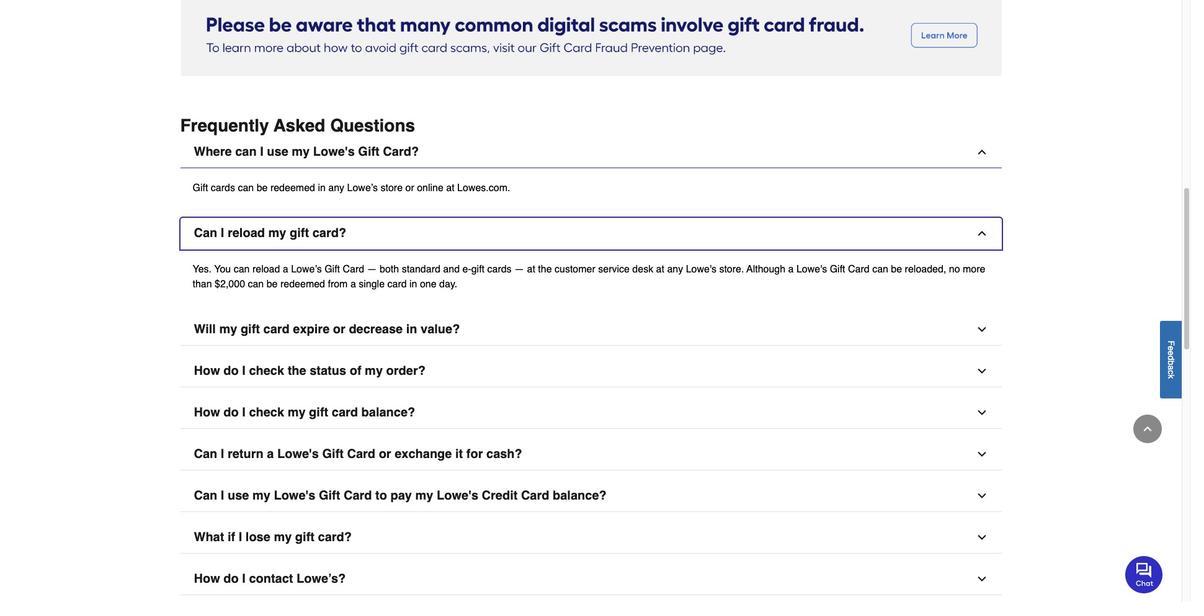 Task type: locate. For each thing, give the bounding box(es) containing it.
a right although
[[789, 264, 794, 275]]

2 chevron down image from the top
[[976, 407, 989, 419]]

0 horizontal spatial card
[[264, 322, 290, 336]]

1 vertical spatial cards
[[488, 264, 512, 275]]

lowe's down it
[[437, 488, 479, 503]]

2 vertical spatial can
[[194, 488, 217, 503]]

do inside how do i contact lowe's? button
[[224, 572, 239, 586]]

lowe's inside yes. you can reload a lowe's gift card — both standard and e-gift cards — at the customer service desk at any lowe's store. although a lowe's gift card can be reloaded, no more than $2,000 can be redeemed from a single card in one day.
[[291, 264, 322, 275]]

2 can from the top
[[194, 447, 217, 461]]

can right where
[[235, 145, 257, 159]]

can left reloaded,
[[873, 264, 889, 275]]

chevron down image inside will my gift card expire or decrease in value? button
[[976, 323, 989, 336]]

$2,000
[[215, 279, 245, 290]]

e up d
[[1167, 346, 1177, 351]]

redeemed
[[271, 182, 315, 194], [281, 279, 325, 290]]

2 vertical spatial or
[[379, 447, 392, 461]]

lowe's down "can i reload my gift card?"
[[291, 264, 322, 275]]

lowe's up gift cards can be redeemed in any lowe's store or online at lowes.com.
[[313, 145, 355, 159]]

can i reload my gift card? button
[[180, 218, 1002, 249]]

0 horizontal spatial use
[[228, 488, 249, 503]]

2 — from the left
[[515, 264, 525, 275]]

1 vertical spatial how
[[194, 405, 220, 420]]

pay
[[391, 488, 412, 503]]

lowe's
[[347, 182, 378, 194], [291, 264, 322, 275]]

chevron down image for order?
[[976, 365, 989, 377]]

reloaded,
[[906, 264, 947, 275]]

1 e from the top
[[1167, 346, 1177, 351]]

at right desk
[[657, 264, 665, 275]]

e
[[1167, 346, 1177, 351], [1167, 350, 1177, 355]]

what if i lose my gift card? button
[[180, 522, 1002, 554]]

2 do from the top
[[224, 405, 239, 420]]

can inside button
[[194, 488, 217, 503]]

at right online
[[447, 182, 455, 194]]

in down where can i use my lowe's gift card?
[[318, 182, 326, 194]]

can left return
[[194, 447, 217, 461]]

frequently
[[180, 115, 269, 135]]

how for how do i contact lowe's?
[[194, 572, 220, 586]]

1 horizontal spatial cards
[[488, 264, 512, 275]]

1 vertical spatial redeemed
[[281, 279, 325, 290]]

store
[[381, 182, 403, 194]]

1 how from the top
[[194, 364, 220, 378]]

a up k
[[1167, 365, 1177, 370]]

1 vertical spatial chevron up image
[[976, 227, 989, 240]]

1 — from the left
[[367, 264, 377, 275]]

e up b
[[1167, 350, 1177, 355]]

3 chevron down image from the top
[[976, 448, 989, 461]]

be left reloaded,
[[892, 264, 903, 275]]

redeemed down where can i use my lowe's gift card?
[[271, 182, 315, 194]]

lowe's up the what if i lose my gift card?
[[274, 488, 316, 503]]

0 vertical spatial redeemed
[[271, 182, 315, 194]]

0 vertical spatial can
[[194, 226, 217, 240]]

0 horizontal spatial the
[[288, 364, 306, 378]]

card?
[[383, 145, 419, 159]]

chevron up image
[[976, 146, 989, 158], [976, 227, 989, 240]]

chevron down image for will my gift card expire or decrease in value?
[[976, 323, 989, 336]]

1 horizontal spatial lowe's
[[347, 182, 378, 194]]

k
[[1167, 374, 1177, 379]]

0 vertical spatial in
[[318, 182, 326, 194]]

do inside how do i check my gift card balance? button
[[224, 405, 239, 420]]

chevron down image inside can i return a lowe's gift card or exchange it for cash? 'button'
[[976, 448, 989, 461]]

chevron down image inside how do i check the status of my order? "button"
[[976, 365, 989, 377]]

lowe's
[[313, 145, 355, 159], [686, 264, 717, 275], [797, 264, 828, 275], [277, 447, 319, 461], [274, 488, 316, 503], [437, 488, 479, 503]]

a inside 'button'
[[267, 447, 274, 461]]

balance? down the order?
[[362, 405, 415, 420]]

use down frequently asked questions
[[267, 145, 289, 159]]

1 horizontal spatial use
[[267, 145, 289, 159]]

1 horizontal spatial card
[[332, 405, 358, 420]]

3 do from the top
[[224, 572, 239, 586]]

0 horizontal spatial at
[[447, 182, 455, 194]]

be
[[257, 182, 268, 194], [892, 264, 903, 275], [267, 279, 278, 290]]

chevron up image for where can i use my lowe's gift card?
[[976, 146, 989, 158]]

— right e-
[[515, 264, 525, 275]]

do inside how do i check the status of my order? "button"
[[224, 364, 239, 378]]

cards right e-
[[488, 264, 512, 275]]

3 can from the top
[[194, 488, 217, 503]]

1 horizontal spatial at
[[527, 264, 536, 275]]

customer
[[555, 264, 596, 275]]

0 horizontal spatial —
[[367, 264, 377, 275]]

can for can i reload my gift card?
[[194, 226, 217, 240]]

chevron down image inside how do i contact lowe's? button
[[976, 573, 989, 585]]

1 vertical spatial or
[[333, 322, 346, 336]]

both
[[380, 264, 399, 275]]

1 vertical spatial any
[[668, 264, 684, 275]]

be right $2,000
[[267, 279, 278, 290]]

1 vertical spatial card
[[264, 322, 290, 336]]

0 vertical spatial reload
[[228, 226, 265, 240]]

chevron down image inside can i use my lowe's gift card to pay my lowe's credit card balance? button
[[976, 490, 989, 502]]

for
[[467, 447, 483, 461]]

0 vertical spatial card
[[388, 279, 407, 290]]

— up single
[[367, 264, 377, 275]]

2 vertical spatial card
[[332, 405, 358, 420]]

0 vertical spatial do
[[224, 364, 239, 378]]

chevron down image inside what if i lose my gift card? button
[[976, 531, 989, 544]]

lowe's left store
[[347, 182, 378, 194]]

in left value?
[[406, 322, 417, 336]]

a inside button
[[1167, 365, 1177, 370]]

reload down "can i reload my gift card?"
[[253, 264, 280, 275]]

can i use my lowe's gift card to pay my lowe's credit card balance? button
[[180, 480, 1002, 512]]

0 vertical spatial lowe's
[[347, 182, 378, 194]]

2 vertical spatial do
[[224, 572, 239, 586]]

at left customer
[[527, 264, 536, 275]]

a down "can i reload my gift card?"
[[283, 264, 289, 275]]

balance? down can i return a lowe's gift card or exchange it for cash? 'button'
[[553, 488, 607, 503]]

1 do from the top
[[224, 364, 239, 378]]

where can i use my lowe's gift card? button
[[180, 136, 1002, 168]]

card inside yes. you can reload a lowe's gift card — both standard and e-gift cards — at the customer service desk at any lowe's store. although a lowe's gift card can be reloaded, no more than $2,000 can be redeemed from a single card in one day.
[[388, 279, 407, 290]]

2 horizontal spatial card
[[388, 279, 407, 290]]

1 vertical spatial chevron down image
[[976, 573, 989, 585]]

card?
[[313, 226, 346, 240], [318, 530, 352, 544]]

how do i check my gift card balance? button
[[180, 397, 1002, 429]]

cards down where
[[211, 182, 235, 194]]

c
[[1167, 370, 1177, 374]]

1 vertical spatial check
[[249, 405, 284, 420]]

1 vertical spatial the
[[288, 364, 306, 378]]

will
[[194, 322, 216, 336]]

gift
[[290, 226, 309, 240], [472, 264, 485, 275], [241, 322, 260, 336], [309, 405, 329, 420], [295, 530, 315, 544]]

lowe's inside button
[[313, 145, 355, 159]]

1 horizontal spatial balance?
[[553, 488, 607, 503]]

check inside "button"
[[249, 364, 284, 378]]

1 horizontal spatial any
[[668, 264, 684, 275]]

3 how from the top
[[194, 572, 220, 586]]

gift inside button
[[309, 405, 329, 420]]

1 vertical spatial in
[[410, 279, 418, 290]]

1 vertical spatial use
[[228, 488, 249, 503]]

what
[[194, 530, 224, 544]]

cards
[[211, 182, 235, 194], [488, 264, 512, 275]]

how do i contact lowe's? button
[[180, 564, 1002, 595]]

card inside button
[[332, 405, 358, 420]]

—
[[367, 264, 377, 275], [515, 264, 525, 275]]

0 vertical spatial the
[[538, 264, 552, 275]]

card down both
[[388, 279, 407, 290]]

and
[[443, 264, 460, 275]]

chevron down image
[[976, 323, 989, 336], [976, 573, 989, 585]]

can
[[235, 145, 257, 159], [238, 182, 254, 194], [234, 264, 250, 275], [873, 264, 889, 275], [248, 279, 264, 290]]

my
[[292, 145, 310, 159], [269, 226, 286, 240], [219, 322, 237, 336], [365, 364, 383, 378], [288, 405, 306, 420], [253, 488, 271, 503], [416, 488, 434, 503], [274, 530, 292, 544]]

1 chevron up image from the top
[[976, 146, 989, 158]]

check
[[249, 364, 284, 378], [249, 405, 284, 420]]

card inside can i return a lowe's gift card or exchange it for cash? 'button'
[[347, 447, 376, 461]]

do
[[224, 364, 239, 378], [224, 405, 239, 420], [224, 572, 239, 586]]

card
[[343, 264, 365, 275], [849, 264, 870, 275], [347, 447, 376, 461], [344, 488, 372, 503], [521, 488, 550, 503]]

be up "can i reload my gift card?"
[[257, 182, 268, 194]]

2 vertical spatial in
[[406, 322, 417, 336]]

0 vertical spatial balance?
[[362, 405, 415, 420]]

1 check from the top
[[249, 364, 284, 378]]

1 vertical spatial can
[[194, 447, 217, 461]]

reload up you
[[228, 226, 265, 240]]

any down where can i use my lowe's gift card?
[[329, 182, 345, 194]]

1 horizontal spatial the
[[538, 264, 552, 275]]

check up the how do i check my gift card balance?
[[249, 364, 284, 378]]

chevron up image inside can i reload my gift card? button
[[976, 227, 989, 240]]

can inside button
[[194, 226, 217, 240]]

chevron up image
[[1142, 423, 1155, 435]]

chevron down image
[[976, 365, 989, 377], [976, 407, 989, 419], [976, 448, 989, 461], [976, 490, 989, 502], [976, 531, 989, 544]]

how inside button
[[194, 405, 220, 420]]

how
[[194, 364, 220, 378], [194, 405, 220, 420], [194, 572, 220, 586]]

use
[[267, 145, 289, 159], [228, 488, 249, 503]]

e-
[[463, 264, 472, 275]]

card inside button
[[264, 322, 290, 336]]

or right store
[[406, 182, 415, 194]]

contact
[[249, 572, 293, 586]]

do for how do i contact lowe's?
[[224, 572, 239, 586]]

can for can i use my lowe's gift card to pay my lowe's credit card balance?
[[194, 488, 217, 503]]

in
[[318, 182, 326, 194], [410, 279, 418, 290], [406, 322, 417, 336]]

use up if
[[228, 488, 249, 503]]

can for can i return a lowe's gift card or exchange it for cash?
[[194, 447, 217, 461]]

to
[[376, 488, 387, 503]]

f e e d b a c k button
[[1161, 321, 1183, 398]]

1 vertical spatial do
[[224, 405, 239, 420]]

2 check from the top
[[249, 405, 284, 420]]

do for how do i check my gift card balance?
[[224, 405, 239, 420]]

than
[[193, 279, 212, 290]]

check inside button
[[249, 405, 284, 420]]

2 chevron up image from the top
[[976, 227, 989, 240]]

1 vertical spatial reload
[[253, 264, 280, 275]]

0 vertical spatial check
[[249, 364, 284, 378]]

0 vertical spatial chevron down image
[[976, 323, 989, 336]]

lowe's down the how do i check my gift card balance?
[[277, 447, 319, 461]]

i
[[260, 145, 264, 159], [221, 226, 224, 240], [242, 364, 246, 378], [242, 405, 246, 420], [221, 447, 224, 461], [221, 488, 224, 503], [239, 530, 242, 544], [242, 572, 246, 586]]

gift cards can be redeemed in any lowe's store or online at lowes.com.
[[193, 182, 511, 194]]

the left customer
[[538, 264, 552, 275]]

use inside button
[[228, 488, 249, 503]]

or left exchange
[[379, 447, 392, 461]]

check up return
[[249, 405, 284, 420]]

questions
[[330, 115, 415, 135]]

any
[[329, 182, 345, 194], [668, 264, 684, 275]]

can inside button
[[235, 145, 257, 159]]

chevron down image for exchange
[[976, 448, 989, 461]]

0 horizontal spatial lowe's
[[291, 264, 322, 275]]

1 chevron down image from the top
[[976, 323, 989, 336]]

chevron down image for how do i contact lowe's?
[[976, 573, 989, 585]]

how inside "button"
[[194, 364, 220, 378]]

can
[[194, 226, 217, 240], [194, 447, 217, 461], [194, 488, 217, 503]]

how inside button
[[194, 572, 220, 586]]

more
[[964, 264, 986, 275]]

card
[[388, 279, 407, 290], [264, 322, 290, 336], [332, 405, 358, 420]]

1 vertical spatial be
[[892, 264, 903, 275]]

cards inside yes. you can reload a lowe's gift card — both standard and e-gift cards — at the customer service desk at any lowe's store. although a lowe's gift card can be reloaded, no more than $2,000 can be redeemed from a single card in one day.
[[488, 264, 512, 275]]

0 horizontal spatial or
[[333, 322, 346, 336]]

how do i check the status of my order? button
[[180, 356, 1002, 387]]

2 horizontal spatial or
[[406, 182, 415, 194]]

0 vertical spatial cards
[[211, 182, 235, 194]]

can up what
[[194, 488, 217, 503]]

or right expire
[[333, 322, 346, 336]]

can up "can i reload my gift card?"
[[238, 182, 254, 194]]

card down of
[[332, 405, 358, 420]]

0 vertical spatial any
[[329, 182, 345, 194]]

any right desk
[[668, 264, 684, 275]]

can i reload my gift card?
[[194, 226, 346, 240]]

0 vertical spatial or
[[406, 182, 415, 194]]

1 horizontal spatial or
[[379, 447, 392, 461]]

many digital scams involve gift card fraud. visit our gift card fraud page to learn more. image
[[180, 0, 1002, 77]]

the inside yes. you can reload a lowe's gift card — both standard and e-gift cards — at the customer service desk at any lowe's store. although a lowe's gift card can be reloaded, no more than $2,000 can be redeemed from a single card in one day.
[[538, 264, 552, 275]]

redeemed left from
[[281, 279, 325, 290]]

card left expire
[[264, 322, 290, 336]]

card? up lowe's?
[[318, 530, 352, 544]]

day.
[[440, 279, 458, 290]]

1 horizontal spatial —
[[515, 264, 525, 275]]

in left one
[[410, 279, 418, 290]]

the left status
[[288, 364, 306, 378]]

2 chevron down image from the top
[[976, 573, 989, 585]]

a right return
[[267, 447, 274, 461]]

1 chevron down image from the top
[[976, 365, 989, 377]]

where can i use my lowe's gift card?
[[194, 145, 419, 159]]

0 vertical spatial how
[[194, 364, 220, 378]]

1 can from the top
[[194, 226, 217, 240]]

1 vertical spatial lowe's
[[291, 264, 322, 275]]

0 vertical spatial chevron up image
[[976, 146, 989, 158]]

2 vertical spatial how
[[194, 572, 220, 586]]

or
[[406, 182, 415, 194], [333, 322, 346, 336], [379, 447, 392, 461]]

chevron up image inside where can i use my lowe's gift card? button
[[976, 146, 989, 158]]

how do i contact lowe's?
[[194, 572, 346, 586]]

can up yes.
[[194, 226, 217, 240]]

the
[[538, 264, 552, 275], [288, 364, 306, 378]]

expire
[[293, 322, 330, 336]]

reload inside yes. you can reload a lowe's gift card — both standard and e-gift cards — at the customer service desk at any lowe's store. although a lowe's gift card can be reloaded, no more than $2,000 can be redeemed from a single card in one day.
[[253, 264, 280, 275]]

0 vertical spatial use
[[267, 145, 289, 159]]

return
[[228, 447, 264, 461]]

do for how do i check the status of my order?
[[224, 364, 239, 378]]

will my gift card expire or decrease in value?
[[194, 322, 460, 336]]

2 how from the top
[[194, 405, 220, 420]]

if
[[228, 530, 235, 544]]

balance?
[[362, 405, 415, 420], [553, 488, 607, 503]]

my inside "button"
[[365, 364, 383, 378]]

a
[[283, 264, 289, 275], [789, 264, 794, 275], [351, 279, 356, 290], [1167, 365, 1177, 370], [267, 447, 274, 461]]

5 chevron down image from the top
[[976, 531, 989, 544]]

chevron down image inside how do i check my gift card balance? button
[[976, 407, 989, 419]]

can inside 'button'
[[194, 447, 217, 461]]

gift
[[358, 145, 380, 159], [193, 182, 208, 194], [325, 264, 340, 275], [830, 264, 846, 275], [323, 447, 344, 461], [319, 488, 340, 503]]

4 chevron down image from the top
[[976, 490, 989, 502]]

how do i check my gift card balance?
[[194, 405, 415, 420]]

in inside yes. you can reload a lowe's gift card — both standard and e-gift cards — at the customer service desk at any lowe's store. although a lowe's gift card can be reloaded, no more than $2,000 can be redeemed from a single card in one day.
[[410, 279, 418, 290]]

card? down gift cards can be redeemed in any lowe's store or online at lowes.com.
[[313, 226, 346, 240]]



Task type: describe. For each thing, give the bounding box(es) containing it.
redeemed inside yes. you can reload a lowe's gift card — both standard and e-gift cards — at the customer service desk at any lowe's store. although a lowe's gift card can be reloaded, no more than $2,000 can be redeemed from a single card in one day.
[[281, 279, 325, 290]]

lowe's?
[[297, 572, 346, 586]]

chevron down image for pay
[[976, 490, 989, 502]]

1 vertical spatial balance?
[[553, 488, 607, 503]]

i inside "button"
[[242, 364, 246, 378]]

can right $2,000
[[248, 279, 264, 290]]

in inside button
[[406, 322, 417, 336]]

exchange
[[395, 447, 452, 461]]

use inside button
[[267, 145, 289, 159]]

chat invite button image
[[1126, 555, 1164, 593]]

can i use my lowe's gift card to pay my lowe's credit card balance?
[[194, 488, 607, 503]]

where
[[194, 145, 232, 159]]

desk
[[633, 264, 654, 275]]

lowes.com.
[[458, 182, 511, 194]]

reload inside button
[[228, 226, 265, 240]]

i inside 'button'
[[221, 447, 224, 461]]

any inside yes. you can reload a lowe's gift card — both standard and e-gift cards — at the customer service desk at any lowe's store. although a lowe's gift card can be reloaded, no more than $2,000 can be redeemed from a single card in one day.
[[668, 264, 684, 275]]

the inside "button"
[[288, 364, 306, 378]]

service
[[599, 264, 630, 275]]

d
[[1167, 355, 1177, 360]]

cash?
[[487, 447, 523, 461]]

or inside button
[[333, 322, 346, 336]]

status
[[310, 364, 346, 378]]

yes. you can reload a lowe's gift card — both standard and e-gift cards — at the customer service desk at any lowe's store. although a lowe's gift card can be reloaded, no more than $2,000 can be redeemed from a single card in one day.
[[193, 264, 986, 290]]

order?
[[386, 364, 426, 378]]

0 vertical spatial be
[[257, 182, 268, 194]]

lose
[[246, 530, 271, 544]]

scroll to top element
[[1134, 415, 1163, 443]]

how for how do i check the status of my order?
[[194, 364, 220, 378]]

of
[[350, 364, 362, 378]]

or inside 'button'
[[379, 447, 392, 461]]

no
[[950, 264, 961, 275]]

decrease
[[349, 322, 403, 336]]

2 vertical spatial be
[[267, 279, 278, 290]]

it
[[456, 447, 463, 461]]

one
[[420, 279, 437, 290]]

standard
[[402, 264, 441, 275]]

f
[[1167, 340, 1177, 346]]

lowe's left store.
[[686, 264, 717, 275]]

can i return a lowe's gift card or exchange it for cash? button
[[180, 439, 1002, 470]]

0 horizontal spatial any
[[329, 182, 345, 194]]

will my gift card expire or decrease in value? button
[[180, 314, 1002, 346]]

check for my
[[249, 405, 284, 420]]

a right from
[[351, 279, 356, 290]]

check for the
[[249, 364, 284, 378]]

store.
[[720, 264, 745, 275]]

you
[[214, 264, 231, 275]]

gift inside yes. you can reload a lowe's gift card — both standard and e-gift cards — at the customer service desk at any lowe's store. although a lowe's gift card can be reloaded, no more than $2,000 can be redeemed from a single card in one day.
[[472, 264, 485, 275]]

chevron up image for can i reload my gift card?
[[976, 227, 989, 240]]

online
[[417, 182, 444, 194]]

although
[[747, 264, 786, 275]]

what if i lose my gift card?
[[194, 530, 352, 544]]

gift inside button
[[358, 145, 380, 159]]

can i return a lowe's gift card or exchange it for cash?
[[194, 447, 523, 461]]

2 e from the top
[[1167, 350, 1177, 355]]

0 horizontal spatial balance?
[[362, 405, 415, 420]]

asked
[[274, 115, 326, 135]]

b
[[1167, 360, 1177, 365]]

value?
[[421, 322, 460, 336]]

gift inside 'button'
[[323, 447, 344, 461]]

single
[[359, 279, 385, 290]]

yes.
[[193, 264, 212, 275]]

how do i check the status of my order?
[[194, 364, 426, 378]]

lowe's inside 'button'
[[277, 447, 319, 461]]

0 horizontal spatial cards
[[211, 182, 235, 194]]

frequently asked questions
[[180, 115, 415, 135]]

from
[[328, 279, 348, 290]]

f e e d b a c k
[[1167, 340, 1177, 379]]

gift inside button
[[319, 488, 340, 503]]

how for how do i check my gift card balance?
[[194, 405, 220, 420]]

can up $2,000
[[234, 264, 250, 275]]

0 vertical spatial card?
[[313, 226, 346, 240]]

lowe's right although
[[797, 264, 828, 275]]

2 horizontal spatial at
[[657, 264, 665, 275]]

credit
[[482, 488, 518, 503]]

1 vertical spatial card?
[[318, 530, 352, 544]]



Task type: vqa. For each thing, say whether or not it's contained in the screenshot.
business,
no



